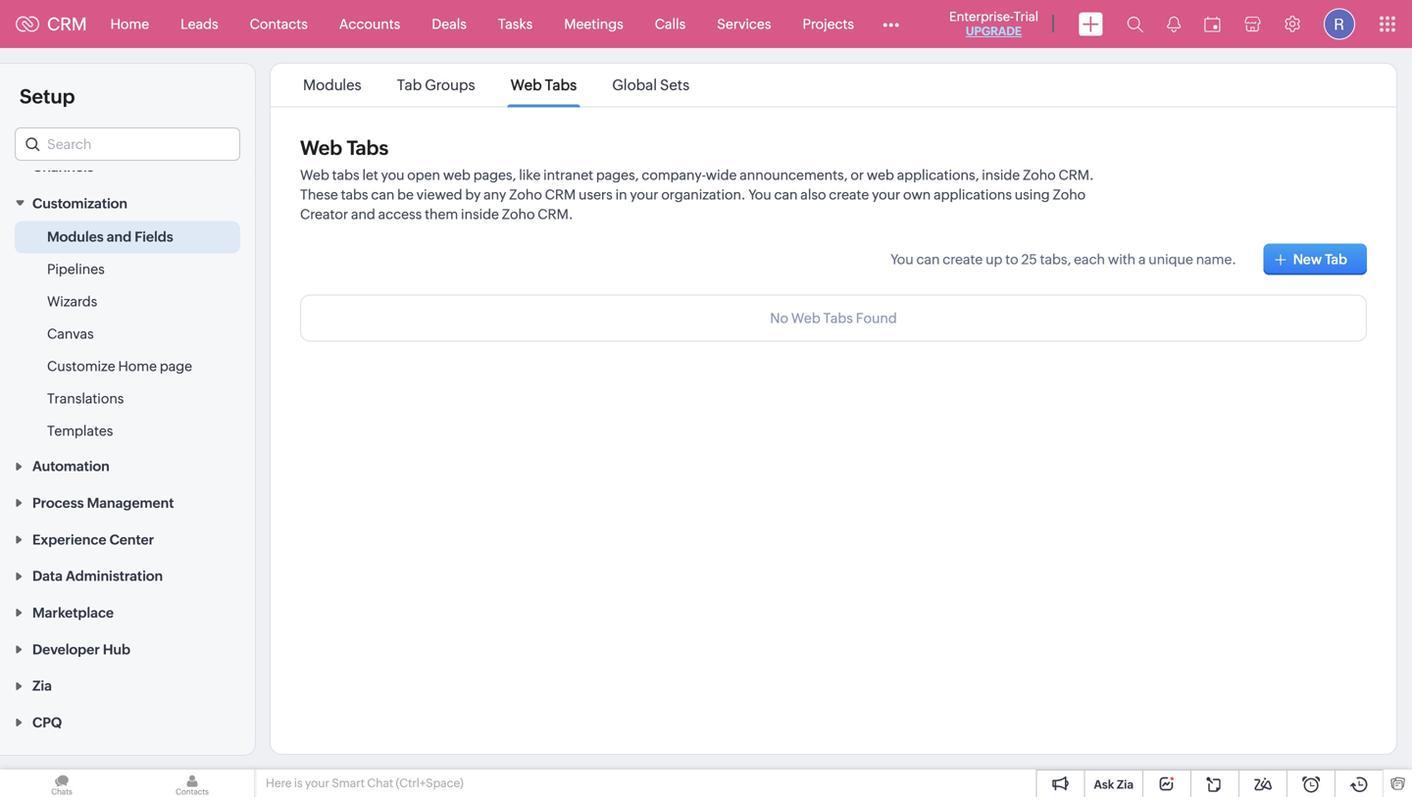 Task type: locate. For each thing, give the bounding box(es) containing it.
your left own
[[872, 187, 901, 203]]

create down or
[[829, 187, 869, 203]]

upgrade
[[966, 25, 1022, 38]]

1 horizontal spatial zia
[[1117, 778, 1134, 792]]

pages, up any
[[474, 167, 516, 183]]

0 vertical spatial create
[[829, 187, 869, 203]]

applications,
[[897, 167, 979, 183]]

intranet
[[544, 167, 594, 183]]

users
[[579, 187, 613, 203]]

projects
[[803, 16, 854, 32]]

here is your smart chat (ctrl+space)
[[266, 777, 464, 790]]

0 horizontal spatial zia
[[32, 679, 52, 694]]

new
[[1294, 252, 1323, 267]]

applications
[[934, 187, 1012, 203]]

web right or
[[867, 167, 895, 183]]

0 horizontal spatial your
[[305, 777, 330, 790]]

customize
[[47, 358, 115, 374]]

modules down accounts
[[303, 77, 362, 94]]

inside
[[982, 167, 1020, 183], [461, 207, 499, 222]]

Search text field
[[16, 129, 239, 160]]

any
[[484, 187, 507, 203]]

0 horizontal spatial tab
[[397, 77, 422, 94]]

your right the is
[[305, 777, 330, 790]]

experience
[[32, 532, 106, 548]]

0 horizontal spatial web
[[443, 167, 471, 183]]

web
[[443, 167, 471, 183], [867, 167, 895, 183]]

0 vertical spatial tabs
[[545, 77, 577, 94]]

cpq button
[[0, 704, 255, 741]]

announcements,
[[740, 167, 848, 183]]

page
[[160, 358, 192, 374]]

let
[[362, 167, 378, 183]]

0 horizontal spatial and
[[107, 229, 132, 245]]

can down you
[[371, 187, 395, 203]]

home
[[110, 16, 149, 32], [118, 358, 157, 374]]

crm. up you can create up to 25 tabs, each with a unique name.
[[1059, 167, 1094, 183]]

1 horizontal spatial inside
[[982, 167, 1020, 183]]

modules
[[303, 77, 362, 94], [47, 229, 104, 245]]

tabs
[[545, 77, 577, 94], [347, 137, 389, 159], [824, 310, 853, 326]]

create
[[829, 187, 869, 203], [943, 252, 983, 267]]

1 vertical spatial modules
[[47, 229, 104, 245]]

tab inside button
[[1325, 252, 1348, 267]]

0 horizontal spatial create
[[829, 187, 869, 203]]

management
[[87, 495, 174, 511]]

tabs inside web tabs web tabs let you open web pages, like intranet pages, company-wide announcements, or web applications, inside zoho crm. these tabs can be viewed by any zoho crm users in your organization. you can also create your own applications using zoho creator and access them inside zoho crm.
[[347, 137, 389, 159]]

no web tabs found
[[770, 310, 897, 326]]

you down 'announcements,'
[[749, 187, 772, 203]]

pages,
[[474, 167, 516, 183], [596, 167, 639, 183]]

meetings
[[564, 16, 624, 32]]

customize home page link
[[47, 356, 192, 376]]

data
[[32, 569, 63, 584]]

translations link
[[47, 389, 124, 408]]

1 horizontal spatial crm
[[545, 187, 576, 203]]

0 horizontal spatial tabs
[[347, 137, 389, 159]]

modules and fields
[[47, 229, 173, 245]]

1 horizontal spatial tab
[[1325, 252, 1348, 267]]

zoho
[[1023, 167, 1056, 183], [509, 187, 542, 203], [1053, 187, 1086, 203], [502, 207, 535, 222]]

you
[[749, 187, 772, 203], [891, 252, 914, 267]]

tab left groups
[[397, 77, 422, 94]]

1 vertical spatial zia
[[1117, 778, 1134, 792]]

1 horizontal spatial tabs
[[545, 77, 577, 94]]

your right in
[[630, 187, 659, 203]]

modules inside customization region
[[47, 229, 104, 245]]

web up by
[[443, 167, 471, 183]]

tabs up let
[[347, 137, 389, 159]]

zia up "cpq"
[[32, 679, 52, 694]]

pipelines
[[47, 261, 105, 277]]

1 horizontal spatial crm.
[[1059, 167, 1094, 183]]

1 vertical spatial you
[[891, 252, 914, 267]]

1 vertical spatial tabs
[[341, 187, 368, 203]]

tab right new
[[1325, 252, 1348, 267]]

meetings link
[[549, 0, 639, 48]]

1 vertical spatial home
[[118, 358, 157, 374]]

tabs down meetings
[[545, 77, 577, 94]]

home left leads
[[110, 16, 149, 32]]

tabs
[[332, 167, 360, 183], [341, 187, 368, 203]]

zia
[[32, 679, 52, 694], [1117, 778, 1134, 792]]

0 horizontal spatial modules
[[47, 229, 104, 245]]

0 horizontal spatial can
[[371, 187, 395, 203]]

creator
[[300, 207, 348, 222]]

tabs for web tabs web tabs let you open web pages, like intranet pages, company-wide announcements, or web applications, inside zoho crm. these tabs can be viewed by any zoho crm users in your organization. you can also create your own applications using zoho creator and access them inside zoho crm.
[[347, 137, 389, 159]]

tabs left let
[[332, 167, 360, 183]]

crm right logo
[[47, 14, 87, 34]]

2 horizontal spatial your
[[872, 187, 901, 203]]

tabs left found
[[824, 310, 853, 326]]

tab groups
[[397, 77, 475, 94]]

crm. down intranet
[[538, 207, 573, 222]]

signals element
[[1156, 0, 1193, 48]]

translations
[[47, 391, 124, 406]]

and left fields
[[107, 229, 132, 245]]

1 vertical spatial create
[[943, 252, 983, 267]]

you up found
[[891, 252, 914, 267]]

new tab
[[1294, 252, 1348, 267]]

deals link
[[416, 0, 483, 48]]

1 horizontal spatial can
[[775, 187, 798, 203]]

modules link
[[300, 77, 365, 94]]

1 vertical spatial inside
[[461, 207, 499, 222]]

can down own
[[917, 252, 940, 267]]

to
[[1006, 252, 1019, 267]]

create left up
[[943, 252, 983, 267]]

your
[[630, 187, 659, 203], [872, 187, 901, 203], [305, 777, 330, 790]]

wizards link
[[47, 292, 97, 311]]

deals
[[432, 16, 467, 32]]

leads link
[[165, 0, 234, 48]]

0 vertical spatial inside
[[982, 167, 1020, 183]]

1 horizontal spatial modules
[[303, 77, 362, 94]]

0 vertical spatial you
[[749, 187, 772, 203]]

pages, up in
[[596, 167, 639, 183]]

1 vertical spatial and
[[107, 229, 132, 245]]

projects link
[[787, 0, 870, 48]]

them
[[425, 207, 458, 222]]

access
[[378, 207, 422, 222]]

global sets
[[612, 77, 690, 94]]

tabs down let
[[341, 187, 368, 203]]

calls
[[655, 16, 686, 32]]

and left access
[[351, 207, 376, 222]]

0 horizontal spatial inside
[[461, 207, 499, 222]]

canvas link
[[47, 324, 94, 344]]

ask
[[1094, 778, 1115, 792]]

0 vertical spatial modules
[[303, 77, 362, 94]]

inside up applications
[[982, 167, 1020, 183]]

pipelines link
[[47, 259, 105, 279]]

0 vertical spatial crm
[[47, 14, 87, 34]]

2 vertical spatial tabs
[[824, 310, 853, 326]]

2 horizontal spatial can
[[917, 252, 940, 267]]

zia right ask
[[1117, 778, 1134, 792]]

list
[[285, 64, 708, 106]]

modules up pipelines
[[47, 229, 104, 245]]

1 vertical spatial crm
[[545, 187, 576, 203]]

tabs for web tabs
[[545, 77, 577, 94]]

None field
[[15, 128, 240, 161]]

new tab button
[[1264, 244, 1368, 275]]

crm down intranet
[[545, 187, 576, 203]]

crm link
[[16, 14, 87, 34]]

1 horizontal spatial and
[[351, 207, 376, 222]]

up
[[986, 252, 1003, 267]]

0 horizontal spatial you
[[749, 187, 772, 203]]

marketplace
[[32, 605, 114, 621]]

home left page in the left top of the page
[[118, 358, 157, 374]]

templates link
[[47, 421, 113, 441]]

administration
[[66, 569, 163, 584]]

inside down by
[[461, 207, 499, 222]]

contacts image
[[130, 770, 254, 798]]

Other Modules field
[[870, 8, 912, 40]]

developer
[[32, 642, 100, 658]]

can down 'announcements,'
[[775, 187, 798, 203]]

0 horizontal spatial crm.
[[538, 207, 573, 222]]

1 vertical spatial tab
[[1325, 252, 1348, 267]]

1 horizontal spatial web
[[867, 167, 895, 183]]

channels button
[[0, 148, 255, 184]]

1 horizontal spatial pages,
[[596, 167, 639, 183]]

1 vertical spatial tabs
[[347, 137, 389, 159]]

own
[[904, 187, 931, 203]]

sets
[[660, 77, 690, 94]]

home link
[[95, 0, 165, 48]]

25
[[1022, 252, 1038, 267]]

0 horizontal spatial pages,
[[474, 167, 516, 183]]

0 vertical spatial zia
[[32, 679, 52, 694]]

process
[[32, 495, 84, 511]]

zoho down any
[[502, 207, 535, 222]]

0 vertical spatial and
[[351, 207, 376, 222]]



Task type: describe. For each thing, give the bounding box(es) containing it.
like
[[519, 167, 541, 183]]

customization button
[[0, 184, 255, 221]]

2 horizontal spatial tabs
[[824, 310, 853, 326]]

web tabs web tabs let you open web pages, like intranet pages, company-wide announcements, or web applications, inside zoho crm. these tabs can be viewed by any zoho crm users in your organization. you can also create your own applications using zoho creator and access them inside zoho crm.
[[300, 137, 1094, 222]]

create menu image
[[1079, 12, 1104, 36]]

name.
[[1197, 252, 1237, 267]]

experience center button
[[0, 521, 255, 558]]

you inside web tabs web tabs let you open web pages, like intranet pages, company-wide announcements, or web applications, inside zoho crm. these tabs can be viewed by any zoho crm users in your organization. you can also create your own applications using zoho creator and access them inside zoho crm.
[[749, 187, 772, 203]]

create inside web tabs web tabs let you open web pages, like intranet pages, company-wide announcements, or web applications, inside zoho crm. these tabs can be viewed by any zoho crm users in your organization. you can also create your own applications using zoho creator and access them inside zoho crm.
[[829, 187, 869, 203]]

global sets link
[[609, 77, 693, 94]]

a
[[1139, 252, 1146, 267]]

each
[[1074, 252, 1106, 267]]

modules for modules and fields
[[47, 229, 104, 245]]

home inside customization region
[[118, 358, 157, 374]]

profile image
[[1324, 8, 1356, 40]]

1 horizontal spatial create
[[943, 252, 983, 267]]

profile element
[[1313, 0, 1368, 48]]

tasks
[[498, 16, 533, 32]]

global
[[612, 77, 657, 94]]

smart
[[332, 777, 365, 790]]

accounts
[[339, 16, 401, 32]]

calls link
[[639, 0, 702, 48]]

1 vertical spatial crm.
[[538, 207, 573, 222]]

web tabs link
[[508, 77, 580, 94]]

automation
[[32, 459, 110, 474]]

0 vertical spatial tab
[[397, 77, 422, 94]]

and inside customization region
[[107, 229, 132, 245]]

company-
[[642, 167, 706, 183]]

tabs,
[[1040, 252, 1072, 267]]

also
[[801, 187, 826, 203]]

open
[[407, 167, 440, 183]]

calendar image
[[1205, 16, 1221, 32]]

search element
[[1115, 0, 1156, 48]]

chat
[[367, 777, 393, 790]]

zoho right using
[[1053, 187, 1086, 203]]

tasks link
[[483, 0, 549, 48]]

contacts
[[250, 16, 308, 32]]

organization.
[[662, 187, 746, 203]]

using
[[1015, 187, 1050, 203]]

chats image
[[0, 770, 124, 798]]

trial
[[1014, 9, 1039, 24]]

crm inside web tabs web tabs let you open web pages, like intranet pages, company-wide announcements, or web applications, inside zoho crm. these tabs can be viewed by any zoho crm users in your organization. you can also create your own applications using zoho creator and access them inside zoho crm.
[[545, 187, 576, 203]]

process management
[[32, 495, 174, 511]]

by
[[465, 187, 481, 203]]

zia button
[[0, 667, 255, 704]]

canvas
[[47, 326, 94, 342]]

you
[[381, 167, 405, 183]]

groups
[[425, 77, 475, 94]]

create menu element
[[1067, 0, 1115, 48]]

logo image
[[16, 16, 39, 32]]

web tabs
[[511, 77, 577, 94]]

here
[[266, 777, 292, 790]]

unique
[[1149, 252, 1194, 267]]

2 pages, from the left
[[596, 167, 639, 183]]

enterprise-trial upgrade
[[950, 9, 1039, 38]]

modules for modules
[[303, 77, 362, 94]]

developer hub
[[32, 642, 130, 658]]

services link
[[702, 0, 787, 48]]

marketplace button
[[0, 594, 255, 631]]

1 horizontal spatial your
[[630, 187, 659, 203]]

setup
[[20, 85, 75, 108]]

0 vertical spatial tabs
[[332, 167, 360, 183]]

zoho down like
[[509, 187, 542, 203]]

hub
[[103, 642, 130, 658]]

or
[[851, 167, 864, 183]]

be
[[397, 187, 414, 203]]

viewed
[[417, 187, 463, 203]]

0 vertical spatial home
[[110, 16, 149, 32]]

accounts link
[[324, 0, 416, 48]]

is
[[294, 777, 303, 790]]

zoho up using
[[1023, 167, 1056, 183]]

1 web from the left
[[443, 167, 471, 183]]

experience center
[[32, 532, 154, 548]]

automation button
[[0, 448, 255, 484]]

ask zia
[[1094, 778, 1134, 792]]

you can create up to 25 tabs, each with a unique name.
[[891, 252, 1237, 267]]

search image
[[1127, 16, 1144, 32]]

and inside web tabs web tabs let you open web pages, like intranet pages, company-wide announcements, or web applications, inside zoho crm. these tabs can be viewed by any zoho crm users in your organization. you can also create your own applications using zoho creator and access them inside zoho crm.
[[351, 207, 376, 222]]

wizards
[[47, 294, 97, 309]]

templates
[[47, 423, 113, 439]]

cpq
[[32, 715, 62, 731]]

channels
[[32, 159, 94, 175]]

enterprise-
[[950, 9, 1014, 24]]

list containing modules
[[285, 64, 708, 106]]

wide
[[706, 167, 737, 183]]

data administration
[[32, 569, 163, 584]]

0 horizontal spatial crm
[[47, 14, 87, 34]]

2 web from the left
[[867, 167, 895, 183]]

0 vertical spatial crm.
[[1059, 167, 1094, 183]]

tab groups link
[[394, 77, 478, 94]]

with
[[1108, 252, 1136, 267]]

signals image
[[1167, 16, 1181, 32]]

1 pages, from the left
[[474, 167, 516, 183]]

customization region
[[0, 221, 255, 448]]

(ctrl+space)
[[396, 777, 464, 790]]

zia inside dropdown button
[[32, 679, 52, 694]]

leads
[[181, 16, 218, 32]]

contacts link
[[234, 0, 324, 48]]

found
[[856, 310, 897, 326]]

1 horizontal spatial you
[[891, 252, 914, 267]]

in
[[616, 187, 627, 203]]

center
[[109, 532, 154, 548]]



Task type: vqa. For each thing, say whether or not it's contained in the screenshot.
Ruby
no



